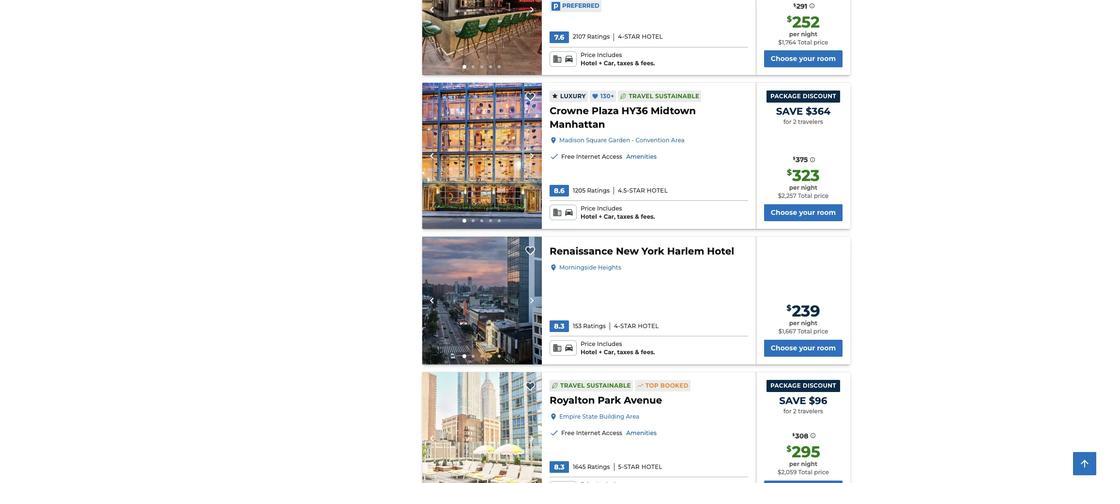 Task type: vqa. For each thing, say whether or not it's contained in the screenshot.
Top Booked
yes



Task type: locate. For each thing, give the bounding box(es) containing it.
access down the garden at right top
[[602, 153, 623, 161]]

$ inside '$ 323 per night $2,257 total price'
[[788, 168, 792, 178]]

308
[[796, 432, 809, 441]]

amenities down the avenue
[[627, 430, 657, 437]]

1 travelers from the top
[[799, 118, 824, 126]]

&
[[636, 59, 640, 67], [636, 213, 640, 221], [636, 349, 640, 356]]

1 vertical spatial go to image #2 image
[[472, 220, 475, 222]]

package discount up save $96
[[771, 382, 837, 390]]

save for 323
[[777, 106, 804, 117]]

per inside $ 252 per night $1,764 total price
[[790, 30, 800, 38]]

1 vertical spatial amenities
[[627, 430, 657, 437]]

0 horizontal spatial area
[[626, 413, 640, 421]]

252
[[793, 13, 820, 31]]

0 vertical spatial go to image #1 image
[[463, 65, 467, 69]]

323
[[793, 166, 820, 185]]

$ 295 per night $2,059 total price
[[778, 443, 830, 476]]

$ left 375
[[793, 156, 796, 161]]

2 vertical spatial car,
[[604, 349, 616, 356]]

2 vertical spatial go to image #4 image
[[490, 355, 493, 358]]

0 vertical spatial price
[[581, 51, 596, 59]]

4- right 153 ratings at the bottom right of page
[[614, 323, 621, 330]]

1 fees. from the top
[[641, 59, 656, 67]]

room for 252
[[818, 55, 837, 63]]

4 per from the top
[[790, 461, 800, 468]]

2 go to image #2 image from the top
[[472, 220, 475, 222]]

1 vertical spatial fees.
[[641, 213, 656, 221]]

1 vertical spatial choose your room
[[771, 208, 837, 217]]

1 vertical spatial sustainable
[[587, 382, 631, 389]]

1 vertical spatial 4-star hotel
[[614, 323, 659, 330]]

save
[[777, 106, 804, 117], [780, 395, 807, 407]]

star right 2107 ratings
[[625, 33, 641, 40]]

free internet access amenities
[[562, 153, 657, 161], [562, 430, 657, 437]]

your for 252
[[800, 55, 816, 63]]

1 vertical spatial go to image #3 image
[[481, 220, 484, 222]]

2 + from the top
[[599, 213, 603, 221]]

0 vertical spatial taxes
[[618, 59, 634, 67]]

car, for 291
[[604, 59, 616, 67]]

price down 323
[[814, 193, 829, 200]]

crowne plaza hy36 midtown manhattan
[[550, 105, 696, 131]]

per up $2,059
[[790, 461, 800, 468]]

travelers down save $96
[[799, 408, 824, 415]]

ratings right 1645
[[588, 464, 610, 471]]

2 vertical spatial &
[[636, 349, 640, 356]]

taxes
[[618, 59, 634, 67], [618, 213, 634, 221], [618, 349, 634, 356]]

1 go to image #5 image from the top
[[498, 66, 501, 69]]

car, for save $364
[[604, 213, 616, 221]]

travelers down save $364
[[799, 118, 824, 126]]

choose your room button down $1,667
[[765, 340, 843, 357]]

1 vertical spatial travelers
[[799, 408, 824, 415]]

renaissance
[[550, 246, 614, 257]]

your down '$ 323 per night $2,257 total price'
[[800, 208, 816, 217]]

price down 1205 ratings
[[581, 205, 596, 212]]

0 vertical spatial 4-
[[618, 33, 625, 40]]

fees. for 291
[[641, 59, 656, 67]]

total right $1,764
[[798, 39, 813, 46]]

1 taxes from the top
[[618, 59, 634, 67]]

heart icon image
[[592, 93, 599, 100]]

price for 239
[[581, 341, 596, 348]]

free internet access amenities for 295
[[562, 430, 657, 437]]

go to image #4 image
[[490, 66, 493, 69], [490, 220, 493, 222], [490, 355, 493, 358]]

total for 252
[[798, 39, 813, 46]]

per up $1,667
[[790, 320, 800, 327]]

0 vertical spatial includes
[[597, 51, 623, 59]]

sustainable up midtown in the right of the page
[[656, 93, 700, 100]]

star
[[625, 33, 641, 40], [630, 187, 646, 194], [621, 323, 637, 330], [624, 464, 640, 471]]

1 photo carousel region from the top
[[423, 0, 542, 75]]

choose your room button
[[765, 51, 843, 68], [765, 205, 843, 221], [765, 340, 843, 357]]

total inside $ 239 per night $1,667 total price
[[798, 328, 812, 335]]

per for 323
[[790, 184, 800, 192]]

2 free from the top
[[562, 430, 575, 437]]

fees. for 239
[[641, 349, 656, 356]]

0 vertical spatial go to image #4 image
[[490, 66, 493, 69]]

0 vertical spatial choose your room
[[771, 55, 837, 63]]

access for 295
[[602, 430, 623, 437]]

price inside '$ 323 per night $2,257 total price'
[[814, 193, 829, 200]]

photo carousel region for save $364
[[423, 83, 542, 229]]

2 go to image #4 image from the top
[[490, 220, 493, 222]]

1 vertical spatial &
[[636, 213, 640, 221]]

park
[[598, 395, 622, 407]]

2 vertical spatial price
[[581, 341, 596, 348]]

1 & from the top
[[636, 59, 640, 67]]

0 vertical spatial save
[[777, 106, 804, 117]]

includes down 4.5-
[[597, 205, 623, 212]]

ratings for 291
[[588, 33, 610, 40]]

$ left 239
[[787, 304, 792, 313]]

your down $ 252 per night $1,764 total price
[[800, 55, 816, 63]]

price inside $ 239 per night $1,667 total price
[[814, 328, 829, 335]]

1 vertical spatial go to image #4 image
[[490, 220, 493, 222]]

total right $2,059
[[799, 469, 813, 476]]

$ inside "$ 291"
[[794, 2, 797, 7]]

0 vertical spatial your
[[800, 55, 816, 63]]

access
[[602, 153, 623, 161], [602, 430, 623, 437]]

price inside $ 252 per night $1,764 total price
[[814, 39, 829, 46]]

2
[[794, 118, 797, 126], [794, 408, 797, 415]]

per inside $ 239 per night $1,667 total price
[[790, 320, 800, 327]]

2 for from the top
[[784, 408, 792, 415]]

1 discount from the top
[[803, 93, 837, 100]]

8.3 for 239
[[555, 322, 565, 331]]

1 choose your room button from the top
[[765, 51, 843, 68]]

includes down 153 ratings at the bottom right of page
[[597, 341, 623, 348]]

3 price from the top
[[581, 341, 596, 348]]

ratings right 2107
[[588, 33, 610, 40]]

2 go to image #5 image from the top
[[498, 220, 501, 222]]

for
[[784, 118, 792, 126], [784, 408, 792, 415]]

$ inside $ 295 per night $2,059 total price
[[787, 445, 792, 454]]

$ inside $ 375
[[793, 156, 796, 161]]

room down $ 252 per night $1,764 total price
[[818, 55, 837, 63]]

2 per from the top
[[790, 184, 800, 192]]

3 fees. from the top
[[641, 349, 656, 356]]

4-
[[618, 33, 625, 40], [614, 323, 621, 330]]

0 vertical spatial room
[[818, 55, 837, 63]]

0 vertical spatial for
[[784, 118, 792, 126]]

2 discount from the top
[[803, 382, 837, 390]]

ratings right 153
[[584, 323, 606, 330]]

go to image #3 image
[[481, 66, 484, 69], [481, 220, 484, 222], [481, 355, 484, 358]]

bar/lounge image
[[423, 0, 542, 75]]

2 car, from the top
[[604, 213, 616, 221]]

price down 295
[[815, 469, 830, 476]]

2 travelers from the top
[[799, 408, 824, 415]]

free down 'empire'
[[562, 430, 575, 437]]

1645 ratings
[[573, 464, 610, 471]]

2 night from the top
[[802, 184, 818, 192]]

choose down $1,667
[[771, 344, 798, 353]]

1 + from the top
[[599, 59, 603, 67]]

$ 252 per night $1,764 total price
[[779, 13, 829, 46]]

1 per from the top
[[790, 30, 800, 38]]

heights
[[598, 264, 622, 271]]

includes down 2107 ratings
[[597, 51, 623, 59]]

1 horizontal spatial travel
[[629, 93, 654, 100]]

for 2 travelers for 295
[[784, 408, 824, 415]]

for for 323
[[784, 118, 792, 126]]

0 vertical spatial area
[[672, 137, 685, 144]]

2 price from the top
[[581, 205, 596, 212]]

property building image
[[423, 83, 542, 229], [423, 237, 542, 365]]

3 taxes from the top
[[618, 349, 634, 356]]

choose your room down $2,257
[[771, 208, 837, 217]]

1 vertical spatial for
[[784, 408, 792, 415]]

2 vertical spatial go to image #2 image
[[472, 355, 475, 358]]

manhattan
[[550, 119, 606, 131]]

your down $ 239 per night $1,667 total price
[[800, 344, 816, 353]]

1 vertical spatial go to image #5 image
[[498, 220, 501, 222]]

5-
[[619, 464, 624, 471]]

save for 295
[[780, 395, 807, 407]]

per
[[790, 30, 800, 38], [790, 184, 800, 192], [790, 320, 800, 327], [790, 461, 800, 468]]

amenities
[[627, 153, 657, 161], [627, 430, 657, 437]]

room for 323
[[818, 208, 837, 217]]

2 & from the top
[[636, 213, 640, 221]]

1 vertical spatial 2
[[794, 408, 797, 415]]

save left $364
[[777, 106, 804, 117]]

$ left 291
[[794, 2, 797, 7]]

1 vertical spatial for 2 travelers
[[784, 408, 824, 415]]

free
[[562, 153, 575, 161], [562, 430, 575, 437]]

travel sustainable up royalton park avenue
[[561, 382, 631, 389]]

price for 295
[[815, 469, 830, 476]]

2 free internet access amenities from the top
[[562, 430, 657, 437]]

internet
[[577, 153, 601, 161], [577, 430, 601, 437]]

package
[[771, 93, 802, 100], [771, 382, 802, 390]]

travel sustainable
[[629, 93, 700, 100], [561, 382, 631, 389]]

price includes hotel + car, taxes & fees. down 153 ratings at the bottom right of page
[[581, 341, 656, 356]]

star right 1205 ratings
[[630, 187, 646, 194]]

travel sustainable up midtown in the right of the page
[[629, 93, 700, 100]]

2 vertical spatial choose
[[771, 344, 798, 353]]

price for 291
[[581, 51, 596, 59]]

0 vertical spatial free internet access amenities
[[562, 153, 657, 161]]

booked
[[661, 382, 689, 389]]

1 property building image from the top
[[423, 83, 542, 229]]

1 go to image #3 image from the top
[[481, 66, 484, 69]]

travelers
[[799, 118, 824, 126], [799, 408, 824, 415]]

0 vertical spatial property building image
[[423, 83, 542, 229]]

8.3 left 153
[[555, 322, 565, 331]]

room
[[818, 55, 837, 63], [818, 208, 837, 217], [818, 344, 837, 353]]

& for 291
[[636, 59, 640, 67]]

package discount up save $364
[[771, 93, 837, 100]]

luxury
[[561, 93, 586, 100]]

1 vertical spatial free internet access amenities
[[562, 430, 657, 437]]

your
[[800, 55, 816, 63], [800, 208, 816, 217], [800, 344, 816, 353]]

1 8.3 from the top
[[555, 322, 565, 331]]

empire
[[560, 413, 581, 421]]

7.6
[[555, 33, 565, 42]]

$ left 295
[[787, 445, 792, 454]]

& for 239
[[636, 349, 640, 356]]

1 vertical spatial room
[[818, 208, 837, 217]]

0 vertical spatial discount
[[803, 93, 837, 100]]

4 photo carousel region from the top
[[423, 373, 542, 484]]

$ inside $ 252 per night $1,764 total price
[[787, 14, 792, 24]]

1 vertical spatial go to image #1 image
[[463, 219, 467, 223]]

$
[[794, 2, 797, 7], [787, 14, 792, 24], [793, 156, 796, 161], [788, 168, 792, 178], [787, 304, 792, 313], [793, 433, 795, 438], [787, 445, 792, 454]]

1 amenities from the top
[[627, 153, 657, 161]]

$2,059
[[778, 469, 797, 476]]

1 vertical spatial car,
[[604, 213, 616, 221]]

0 vertical spatial price includes hotel + car, taxes & fees.
[[581, 51, 656, 67]]

3 + from the top
[[599, 349, 603, 356]]

area
[[672, 137, 685, 144], [626, 413, 640, 421]]

for 2 travelers
[[784, 118, 824, 126], [784, 408, 824, 415]]

price
[[581, 51, 596, 59], [581, 205, 596, 212], [581, 341, 596, 348]]

1 vertical spatial package
[[771, 382, 802, 390]]

includes
[[597, 51, 623, 59], [597, 205, 623, 212], [597, 341, 623, 348]]

area right convention
[[672, 137, 685, 144]]

-
[[632, 137, 634, 144]]

ratings right 1205
[[588, 187, 610, 194]]

1 vertical spatial discount
[[803, 382, 837, 390]]

total inside $ 295 per night $2,059 total price
[[799, 469, 813, 476]]

$ left 308
[[793, 433, 795, 438]]

go to image #1 image for save $364
[[463, 219, 467, 223]]

price down 239
[[814, 328, 829, 335]]

photo carousel region for save $96
[[423, 373, 542, 484]]

price down 252
[[814, 39, 829, 46]]

total inside $ 252 per night $1,764 total price
[[798, 39, 813, 46]]

153 ratings
[[573, 323, 606, 330]]

1 vertical spatial free
[[562, 430, 575, 437]]

sustainable up the park
[[587, 382, 631, 389]]

choose your room down $1,667
[[771, 344, 837, 353]]

2 vertical spatial choose your room
[[771, 344, 837, 353]]

3 night from the top
[[802, 320, 818, 327]]

0 vertical spatial travel
[[629, 93, 654, 100]]

2 photo carousel region from the top
[[423, 83, 542, 229]]

2 vertical spatial go to image #3 image
[[481, 355, 484, 358]]

2 property building image from the top
[[423, 237, 542, 365]]

includes for 291
[[597, 51, 623, 59]]

price includes hotel + car, taxes & fees. down 4.5-
[[581, 205, 656, 221]]

4 night from the top
[[802, 461, 818, 468]]

go to image #2 image for save $364
[[472, 220, 475, 222]]

2 your from the top
[[800, 208, 816, 217]]

1 vertical spatial 4-
[[614, 323, 621, 330]]

+ down 2107 ratings
[[599, 59, 603, 67]]

1 go to image #4 image from the top
[[490, 66, 493, 69]]

total for 323
[[799, 193, 813, 200]]

for 2 travelers down save $364
[[784, 118, 824, 126]]

1 vertical spatial price includes hotel + car, taxes & fees.
[[581, 205, 656, 221]]

ratings
[[588, 33, 610, 40], [588, 187, 610, 194], [584, 323, 606, 330], [588, 464, 610, 471]]

4- for 239
[[614, 323, 621, 330]]

per inside '$ 323 per night $2,257 total price'
[[790, 184, 800, 192]]

0 vertical spatial package
[[771, 93, 802, 100]]

package discount for 295
[[771, 382, 837, 390]]

0 vertical spatial 8.3
[[555, 322, 565, 331]]

per up $2,257
[[790, 184, 800, 192]]

2 go to image #1 image from the top
[[463, 219, 467, 223]]

total inside '$ 323 per night $2,257 total price'
[[799, 193, 813, 200]]

8.3 left 1645
[[555, 463, 565, 472]]

+ down 153 ratings at the bottom right of page
[[599, 349, 603, 356]]

2 for 2 travelers from the top
[[784, 408, 824, 415]]

0 vertical spatial free
[[562, 153, 575, 161]]

3 go to image #3 image from the top
[[481, 355, 484, 358]]

plaza
[[592, 105, 619, 117]]

1 for 2 travelers from the top
[[784, 118, 824, 126]]

choose your room button down $2,257
[[765, 205, 843, 221]]

star for save $96
[[624, 464, 640, 471]]

go to image #3 image for save $364
[[481, 220, 484, 222]]

2 access from the top
[[602, 430, 623, 437]]

choose
[[771, 55, 798, 63], [771, 208, 798, 217], [771, 344, 798, 353]]

crowne plaza hy36 midtown manhattan element
[[550, 104, 749, 131]]

0 vertical spatial choose your room button
[[765, 51, 843, 68]]

night inside '$ 323 per night $2,257 total price'
[[802, 184, 818, 192]]

+
[[599, 59, 603, 67], [599, 213, 603, 221], [599, 349, 603, 356]]

1 vertical spatial save
[[780, 395, 807, 407]]

star right 153 ratings at the bottom right of page
[[621, 323, 637, 330]]

3 includes from the top
[[597, 341, 623, 348]]

save left $96
[[780, 395, 807, 407]]

2 taxes from the top
[[618, 213, 634, 221]]

153
[[573, 323, 582, 330]]

$ for 239
[[787, 304, 792, 313]]

8.6
[[554, 187, 565, 196]]

1 vertical spatial access
[[602, 430, 623, 437]]

2 internet from the top
[[577, 430, 601, 437]]

1 includes from the top
[[597, 51, 623, 59]]

internet down state
[[577, 430, 601, 437]]

$ 323 per night $2,257 total price
[[779, 166, 829, 200]]

per up $1,764
[[790, 30, 800, 38]]

2 vertical spatial includes
[[597, 341, 623, 348]]

go to image #5 image
[[498, 66, 501, 69], [498, 220, 501, 222], [498, 355, 501, 358]]

0 vertical spatial amenities
[[627, 153, 657, 161]]

1 go to image #2 image from the top
[[472, 66, 475, 69]]

0 vertical spatial +
[[599, 59, 603, 67]]

2 down save $96
[[794, 408, 797, 415]]

2 2 from the top
[[794, 408, 797, 415]]

price includes hotel + car, taxes & fees. down 2107 ratings
[[581, 51, 656, 67]]

car, for 239
[[604, 349, 616, 356]]

package discount
[[771, 93, 837, 100], [771, 382, 837, 390]]

package up save $364
[[771, 93, 802, 100]]

3 photo carousel region from the top
[[423, 237, 542, 365]]

for 2 travelers down save $96
[[784, 408, 824, 415]]

go to image #1 image
[[463, 65, 467, 69], [463, 219, 467, 223], [463, 355, 467, 359]]

price down 2107 ratings
[[581, 51, 596, 59]]

sustainable
[[656, 93, 700, 100], [587, 382, 631, 389]]

3 go to image #5 image from the top
[[498, 355, 501, 358]]

fees.
[[641, 59, 656, 67], [641, 213, 656, 221], [641, 349, 656, 356]]

choose your room button down $1,764
[[765, 51, 843, 68]]

1 vertical spatial includes
[[597, 205, 623, 212]]

3 & from the top
[[636, 349, 640, 356]]

239
[[793, 302, 821, 321]]

travelers for 323
[[799, 118, 824, 126]]

1 vertical spatial your
[[800, 208, 816, 217]]

1 free internet access amenities from the top
[[562, 153, 657, 161]]

0 vertical spatial fees.
[[641, 59, 656, 67]]

+ down 1205 ratings
[[599, 213, 603, 221]]

2 vertical spatial your
[[800, 344, 816, 353]]

2 vertical spatial choose your room button
[[765, 340, 843, 357]]

0 vertical spatial go to image #3 image
[[481, 66, 484, 69]]

3 go to image #4 image from the top
[[490, 355, 493, 358]]

1 package from the top
[[771, 93, 802, 100]]

$ for 291
[[794, 2, 797, 7]]

price includes hotel + car, taxes & fees. for save $364
[[581, 205, 656, 221]]

$ inside $ 239 per night $1,667 total price
[[787, 304, 792, 313]]

1 internet from the top
[[577, 153, 601, 161]]

total for 295
[[799, 469, 813, 476]]

4- for 291
[[618, 33, 625, 40]]

3 go to image #2 image from the top
[[472, 355, 475, 358]]

discount up $364
[[803, 93, 837, 100]]

free internet access amenities down the garden at right top
[[562, 153, 657, 161]]

choose your room button for 252
[[765, 51, 843, 68]]

car, down 1205 ratings
[[604, 213, 616, 221]]

total right $1,667
[[798, 328, 812, 335]]

1 vertical spatial taxes
[[618, 213, 634, 221]]

per inside $ 295 per night $2,059 total price
[[790, 461, 800, 468]]

4-star hotel
[[618, 33, 663, 40], [614, 323, 659, 330]]

0 vertical spatial package discount
[[771, 93, 837, 100]]

2 package from the top
[[771, 382, 802, 390]]

3 your from the top
[[800, 344, 816, 353]]

pool view image
[[423, 373, 542, 484]]

2 includes from the top
[[597, 205, 623, 212]]

$ inside $ 308
[[793, 433, 795, 438]]

choose your room
[[771, 55, 837, 63], [771, 208, 837, 217], [771, 344, 837, 353]]

1 price includes hotel + car, taxes & fees. from the top
[[581, 51, 656, 67]]

choose down $2,257
[[771, 208, 798, 217]]

2 vertical spatial price includes hotel + car, taxes & fees.
[[581, 341, 656, 356]]

new
[[616, 246, 639, 257]]

travel up the royalton
[[561, 382, 585, 389]]

2 vertical spatial go to image #1 image
[[463, 355, 467, 359]]

1 price from the top
[[581, 51, 596, 59]]

2 room from the top
[[818, 208, 837, 217]]

0 vertical spatial car,
[[604, 59, 616, 67]]

hotel
[[642, 33, 663, 40], [581, 59, 597, 67], [647, 187, 668, 194], [581, 213, 597, 221], [708, 246, 735, 257], [638, 323, 659, 330], [581, 349, 597, 356], [642, 464, 663, 471]]

1 vertical spatial choose
[[771, 208, 798, 217]]

1 vertical spatial 8.3
[[555, 463, 565, 472]]

$ left 252
[[787, 14, 792, 24]]

package up save $96
[[771, 382, 802, 390]]

area down the avenue
[[626, 413, 640, 421]]

car,
[[604, 59, 616, 67], [604, 213, 616, 221], [604, 349, 616, 356]]

3 car, from the top
[[604, 349, 616, 356]]

free down the madison
[[562, 153, 575, 161]]

photo carousel region
[[423, 0, 542, 75], [423, 83, 542, 229], [423, 237, 542, 365], [423, 373, 542, 484]]

2 price includes hotel + car, taxes & fees. from the top
[[581, 205, 656, 221]]

2 vertical spatial fees.
[[641, 349, 656, 356]]

4- right 2107 ratings
[[618, 33, 625, 40]]

2 8.3 from the top
[[555, 463, 565, 472]]

price down 153 ratings at the bottom right of page
[[581, 341, 596, 348]]

1 vertical spatial price
[[581, 205, 596, 212]]

preferred
[[563, 2, 600, 9]]

1 vertical spatial package discount
[[771, 382, 837, 390]]

1 vertical spatial property building image
[[423, 237, 542, 365]]

1 2 from the top
[[794, 118, 797, 126]]

state
[[583, 413, 598, 421]]

0 vertical spatial access
[[602, 153, 623, 161]]

free for 323
[[562, 153, 575, 161]]

room down '$ 323 per night $2,257 total price'
[[818, 208, 837, 217]]

2 package discount from the top
[[771, 382, 837, 390]]

2 fees. from the top
[[641, 213, 656, 221]]

1 car, from the top
[[604, 59, 616, 67]]

morningside heights
[[560, 264, 622, 271]]

$96
[[809, 395, 828, 407]]

8.3
[[555, 322, 565, 331], [555, 463, 565, 472]]

price includes hotel + car, taxes & fees. for 291
[[581, 51, 656, 67]]

1 vertical spatial choose your room button
[[765, 205, 843, 221]]

choose your room for 323
[[771, 208, 837, 217]]

1 access from the top
[[602, 153, 623, 161]]

0 vertical spatial &
[[636, 59, 640, 67]]

1 horizontal spatial area
[[672, 137, 685, 144]]

0 vertical spatial travelers
[[799, 118, 824, 126]]

choose for 323
[[771, 208, 798, 217]]

$ 291
[[794, 2, 808, 11]]

2107
[[573, 33, 586, 40]]

square
[[586, 137, 607, 144]]

2 choose your room button from the top
[[765, 205, 843, 221]]

car, down 2107 ratings
[[604, 59, 616, 67]]

free internet access amenities down building
[[562, 430, 657, 437]]

choose down $1,764
[[771, 55, 798, 63]]

price includes hotel + car, taxes & fees.
[[581, 51, 656, 67], [581, 205, 656, 221], [581, 341, 656, 356]]

night inside $ 239 per night $1,667 total price
[[802, 320, 818, 327]]

1 room from the top
[[818, 55, 837, 63]]

$ left 323
[[788, 168, 792, 178]]

night for 239
[[802, 320, 818, 327]]

ratings for 239
[[584, 323, 606, 330]]

2 amenities from the top
[[627, 430, 657, 437]]

295
[[793, 443, 821, 462]]

total right $2,257
[[799, 193, 813, 200]]

price inside $ 295 per night $2,059 total price
[[815, 469, 830, 476]]

1 vertical spatial internet
[[577, 430, 601, 437]]

choose your room down $1,764
[[771, 55, 837, 63]]

for down save $364
[[784, 118, 792, 126]]

free internet access amenities for 323
[[562, 153, 657, 161]]

room down $ 239 per night $1,667 total price
[[818, 344, 837, 353]]

0 vertical spatial for 2 travelers
[[784, 118, 824, 126]]

3 price includes hotel + car, taxes & fees. from the top
[[581, 341, 656, 356]]

1 package discount from the top
[[771, 93, 837, 100]]

1 vertical spatial +
[[599, 213, 603, 221]]

amenities down -
[[627, 153, 657, 161]]

+ for 291
[[599, 59, 603, 67]]

2 vertical spatial go to image #5 image
[[498, 355, 501, 358]]

2 vertical spatial +
[[599, 349, 603, 356]]

0 vertical spatial internet
[[577, 153, 601, 161]]

0 horizontal spatial travel
[[561, 382, 585, 389]]

car, down 153 ratings at the bottom right of page
[[604, 349, 616, 356]]

1 for from the top
[[784, 118, 792, 126]]

1 night from the top
[[802, 30, 818, 38]]

total
[[798, 39, 813, 46], [799, 193, 813, 200], [798, 328, 812, 335], [799, 469, 813, 476]]

night inside $ 295 per night $2,059 total price
[[802, 461, 818, 468]]

2 choose your room from the top
[[771, 208, 837, 217]]

0 vertical spatial go to image #2 image
[[472, 66, 475, 69]]

1 vertical spatial area
[[626, 413, 640, 421]]

star right 1645 ratings
[[624, 464, 640, 471]]

for down save $96
[[784, 408, 792, 415]]

1 your from the top
[[800, 55, 816, 63]]

discount up $96
[[803, 382, 837, 390]]

0 vertical spatial choose
[[771, 55, 798, 63]]

3 room from the top
[[818, 344, 837, 353]]

1 choose your room from the top
[[771, 55, 837, 63]]

taxes for 291
[[618, 59, 634, 67]]

0 vertical spatial 4-star hotel
[[618, 33, 663, 40]]

price includes hotel + car, taxes & fees. for 239
[[581, 341, 656, 356]]

3 per from the top
[[790, 320, 800, 327]]

travel up hy36
[[629, 93, 654, 100]]

2 choose from the top
[[771, 208, 798, 217]]

2 vertical spatial room
[[818, 344, 837, 353]]

internet down square
[[577, 153, 601, 161]]

2 down save $364
[[794, 118, 797, 126]]

2 vertical spatial taxes
[[618, 349, 634, 356]]

3 go to image #1 image from the top
[[463, 355, 467, 359]]

access down building
[[602, 430, 623, 437]]

1 choose from the top
[[771, 55, 798, 63]]

2 go to image #3 image from the top
[[481, 220, 484, 222]]

go to image #2 image
[[472, 66, 475, 69], [472, 220, 475, 222], [472, 355, 475, 358]]

1 free from the top
[[562, 153, 575, 161]]

0 vertical spatial 2
[[794, 118, 797, 126]]

night inside $ 252 per night $1,764 total price
[[802, 30, 818, 38]]

hotel inside renaissance new york harlem hotel element
[[708, 246, 735, 257]]



Task type: describe. For each thing, give the bounding box(es) containing it.
taxes for save $364
[[618, 213, 634, 221]]

property building image for save $364
[[423, 83, 542, 229]]

royalton park avenue element
[[550, 394, 663, 408]]

internet for 323
[[577, 153, 601, 161]]

garden
[[609, 137, 631, 144]]

0 horizontal spatial sustainable
[[587, 382, 631, 389]]

night for 295
[[802, 461, 818, 468]]

go to image #5 image for 239
[[498, 355, 501, 358]]

package for 295
[[771, 382, 802, 390]]

includes for 239
[[597, 341, 623, 348]]

for 2 travelers for 323
[[784, 118, 824, 126]]

375
[[796, 156, 809, 164]]

choose your room button for 323
[[765, 205, 843, 221]]

$ for 375
[[793, 156, 796, 161]]

price for 239
[[814, 328, 829, 335]]

per for 252
[[790, 30, 800, 38]]

choose your room for 252
[[771, 55, 837, 63]]

price for 323
[[814, 193, 829, 200]]

$1,764
[[779, 39, 797, 46]]

0 vertical spatial travel sustainable
[[629, 93, 700, 100]]

save $364
[[777, 106, 831, 117]]

go to image #4 image for 239
[[490, 355, 493, 358]]

harlem
[[668, 246, 705, 257]]

empire state building area
[[560, 413, 640, 421]]

star for save $364
[[630, 187, 646, 194]]

5-star hotel
[[619, 464, 663, 471]]

+ for save $364
[[599, 213, 603, 221]]

total for 239
[[798, 328, 812, 335]]

travelers for 295
[[799, 408, 824, 415]]

taxes for 239
[[618, 349, 634, 356]]

2 for 323
[[794, 118, 797, 126]]

3 choose from the top
[[771, 344, 798, 353]]

$ for 323
[[788, 168, 792, 178]]

midtown
[[651, 105, 696, 117]]

ratings for save $96
[[588, 464, 610, 471]]

price for save $364
[[581, 205, 596, 212]]

$ 308
[[793, 432, 809, 441]]

$ for 252
[[787, 14, 792, 24]]

4.5-star hotel
[[618, 187, 668, 194]]

renaissance new york harlem hotel
[[550, 246, 735, 257]]

york
[[642, 246, 665, 257]]

property building image for 239
[[423, 237, 542, 365]]

avenue
[[624, 395, 663, 407]]

291
[[797, 2, 808, 11]]

1 go to image #1 image from the top
[[463, 65, 467, 69]]

price for 252
[[814, 39, 829, 46]]

$ for 308
[[793, 433, 795, 438]]

crowne
[[550, 105, 589, 117]]

go to image #4 image for save $364
[[490, 220, 493, 222]]

go to image #1 image for 239
[[463, 355, 467, 359]]

package for 323
[[771, 93, 802, 100]]

1205 ratings
[[573, 187, 610, 194]]

convention
[[636, 137, 670, 144]]

go to image #5 image for save $364
[[498, 220, 501, 222]]

per for 239
[[790, 320, 800, 327]]

& for save $364
[[636, 213, 640, 221]]

1 vertical spatial travel
[[561, 382, 585, 389]]

royalton
[[550, 395, 595, 407]]

ratings for save $364
[[588, 187, 610, 194]]

4.5-
[[618, 187, 630, 194]]

2 for 295
[[794, 408, 797, 415]]

$2,257
[[779, 193, 797, 200]]

internet for 295
[[577, 430, 601, 437]]

3 choose your room button from the top
[[765, 340, 843, 357]]

star for 239
[[621, 323, 637, 330]]

$ for 295
[[787, 445, 792, 454]]

your for 323
[[800, 208, 816, 217]]

$ 375
[[793, 156, 809, 164]]

1 horizontal spatial sustainable
[[656, 93, 700, 100]]

1645
[[573, 464, 586, 471]]

4-star hotel for 291
[[618, 33, 663, 40]]

go to image #2 image for 239
[[472, 355, 475, 358]]

photo carousel region for 239
[[423, 237, 542, 365]]

4-star hotel for 239
[[614, 323, 659, 330]]

3 choose your room from the top
[[771, 344, 837, 353]]

amenities for 323
[[627, 153, 657, 161]]

amenities for 295
[[627, 430, 657, 437]]

madison square garden - convention area
[[560, 137, 685, 144]]

morningside
[[560, 264, 597, 271]]

$364
[[806, 106, 831, 117]]

includes for save $364
[[597, 205, 623, 212]]

choose for 252
[[771, 55, 798, 63]]

discount for 295
[[803, 382, 837, 390]]

night for 252
[[802, 30, 818, 38]]

royalton park avenue
[[550, 395, 663, 407]]

$1,667
[[779, 328, 797, 335]]

top
[[646, 382, 659, 389]]

discount for 323
[[803, 93, 837, 100]]

save $96
[[780, 395, 828, 407]]

building
[[600, 413, 625, 421]]

hy36
[[622, 105, 648, 117]]

8.3 for save $96
[[555, 463, 565, 472]]

renaissance new york harlem hotel element
[[550, 245, 735, 258]]

star for 291
[[625, 33, 641, 40]]

go to image #3 image for 239
[[481, 355, 484, 358]]

+ for 239
[[599, 349, 603, 356]]

1205
[[573, 187, 586, 194]]

night for 323
[[802, 184, 818, 192]]

madison
[[560, 137, 585, 144]]

1 vertical spatial travel sustainable
[[561, 382, 631, 389]]

package discount for 323
[[771, 93, 837, 100]]

2107 ratings
[[573, 33, 610, 40]]

for for 295
[[784, 408, 792, 415]]

130+
[[601, 93, 615, 100]]

free for 295
[[562, 430, 575, 437]]

top booked
[[646, 382, 689, 389]]

access for 323
[[602, 153, 623, 161]]

$ 239 per night $1,667 total price
[[779, 302, 829, 335]]

per for 295
[[790, 461, 800, 468]]



